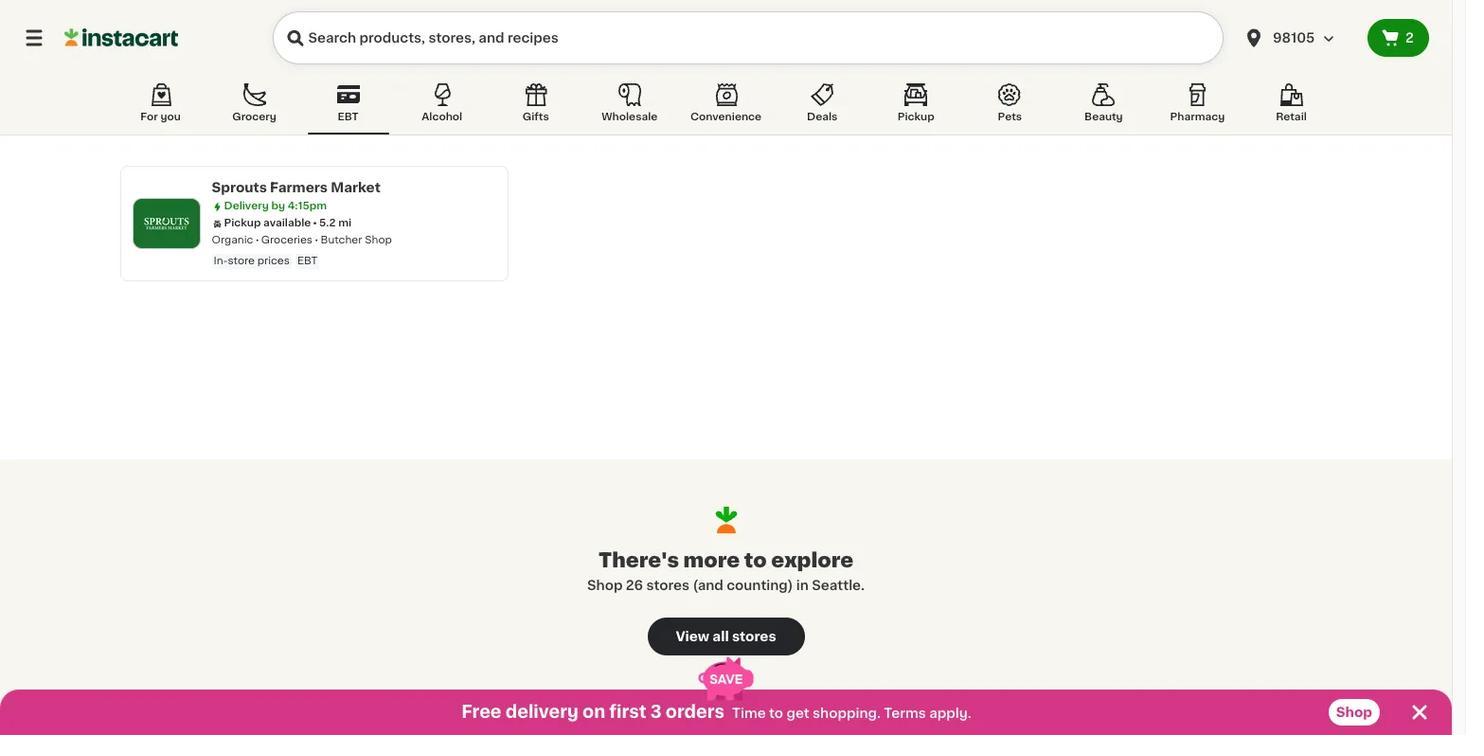 Task type: locate. For each thing, give the bounding box(es) containing it.
to up 'counting)'
[[744, 550, 767, 570]]

ebt up the market
[[338, 112, 359, 122]]

mi
[[338, 218, 352, 228]]

None search field
[[273, 11, 1224, 64]]

0 horizontal spatial stores
[[646, 579, 690, 592]]

save image
[[698, 657, 754, 700]]

there's more to explore shop 26 stores (and counting) in seattle.
[[587, 550, 865, 592]]

0 vertical spatial pickup
[[898, 112, 935, 122]]

0 vertical spatial ebt
[[338, 112, 359, 122]]

to left get
[[769, 707, 783, 720]]

stores right the 26
[[646, 579, 690, 592]]

shop right butcher
[[365, 235, 392, 245]]

view
[[676, 630, 710, 643]]

2 vertical spatial shop
[[1336, 706, 1372, 719]]

sprouts farmers market
[[212, 181, 381, 194]]

0 horizontal spatial to
[[744, 550, 767, 570]]

farmers
[[270, 181, 328, 194]]

5.2 mi
[[319, 218, 352, 228]]

pickup for pickup
[[898, 112, 935, 122]]

you
[[160, 112, 181, 122]]

pickup
[[898, 112, 935, 122], [224, 218, 261, 228]]

in
[[796, 579, 809, 592]]

there's
[[598, 550, 679, 570]]

shop inside there's more to explore shop 26 stores (and counting) in seattle.
[[587, 579, 623, 592]]

pickup right the deals
[[898, 112, 935, 122]]

time
[[732, 707, 766, 720]]

to inside free delivery on first 3 orders time to get shopping. terms apply.
[[769, 707, 783, 720]]

1 vertical spatial shop
[[587, 579, 623, 592]]

for you
[[140, 112, 181, 122]]

shop left the 26
[[587, 579, 623, 592]]

delivery
[[224, 201, 269, 211]]

ebt
[[338, 112, 359, 122], [297, 256, 318, 266]]

alcohol
[[422, 112, 462, 122]]

pickup inside button
[[898, 112, 935, 122]]

view all stores button
[[647, 618, 805, 655]]

beauty button
[[1063, 80, 1145, 135]]

1 vertical spatial stores
[[732, 630, 776, 643]]

0 vertical spatial shop
[[365, 235, 392, 245]]

market
[[331, 181, 381, 194]]

for
[[140, 112, 158, 122]]

shop
[[365, 235, 392, 245], [587, 579, 623, 592], [1336, 706, 1372, 719]]

1 horizontal spatial stores
[[732, 630, 776, 643]]

1 horizontal spatial pickup
[[898, 112, 935, 122]]

4:15pm
[[288, 201, 327, 211]]

1 horizontal spatial ebt
[[338, 112, 359, 122]]

deals
[[807, 112, 838, 122]]

1 vertical spatial pickup
[[224, 218, 261, 228]]

0 horizontal spatial pickup
[[224, 218, 261, 228]]

pickup down 'delivery'
[[224, 218, 261, 228]]

groceries
[[261, 235, 313, 245]]

to
[[744, 550, 767, 570], [769, 707, 783, 720]]

1 horizontal spatial shop
[[587, 579, 623, 592]]

shopping.
[[813, 707, 881, 720]]

stores right all
[[732, 630, 776, 643]]

stores
[[646, 579, 690, 592], [732, 630, 776, 643]]

1 vertical spatial to
[[769, 707, 783, 720]]

Search field
[[273, 11, 1224, 64]]

98105
[[1273, 31, 1315, 45]]

1 horizontal spatial to
[[769, 707, 783, 720]]

1 vertical spatial ebt
[[297, 256, 318, 266]]

98105 button
[[1231, 11, 1368, 64], [1243, 11, 1356, 64]]

instacart image
[[64, 27, 178, 49]]

shop categories tab list
[[120, 80, 1332, 135]]

shop left the "close" image
[[1336, 706, 1372, 719]]

grocery
[[232, 112, 276, 122]]

all
[[713, 630, 729, 643]]

0 horizontal spatial ebt
[[297, 256, 318, 266]]

pets
[[998, 112, 1022, 122]]

2 98105 button from the left
[[1243, 11, 1356, 64]]

pharmacy button
[[1157, 80, 1238, 135]]

0 vertical spatial to
[[744, 550, 767, 570]]

delivery by 4:15pm
[[224, 201, 327, 211]]

ebt down 'organic groceries butcher shop'
[[297, 256, 318, 266]]

counting)
[[727, 579, 793, 592]]

delivery
[[506, 704, 579, 721]]

2 horizontal spatial shop
[[1336, 706, 1372, 719]]

prices
[[257, 256, 290, 266]]

0 vertical spatial stores
[[646, 579, 690, 592]]

store
[[228, 256, 255, 266]]

for you button
[[120, 80, 201, 135]]

ebt button
[[307, 80, 389, 135]]

by
[[271, 201, 285, 211]]

pickup available
[[224, 218, 311, 228]]



Task type: describe. For each thing, give the bounding box(es) containing it.
view all stores link
[[647, 618, 805, 655]]

gifts button
[[495, 80, 577, 135]]

shop inside button
[[1336, 706, 1372, 719]]

stores inside there's more to explore shop 26 stores (and counting) in seattle.
[[646, 579, 690, 592]]

2 button
[[1368, 19, 1429, 57]]

sprouts
[[212, 181, 267, 194]]

pickup button
[[875, 80, 957, 135]]

convenience
[[690, 112, 762, 122]]

sprouts farmers market logo image
[[142, 199, 191, 248]]

get
[[787, 707, 810, 720]]

stores inside "button"
[[732, 630, 776, 643]]

1 98105 button from the left
[[1231, 11, 1368, 64]]

pickup for pickup available
[[224, 218, 261, 228]]

terms
[[884, 707, 926, 720]]

pets button
[[969, 80, 1051, 135]]

5.2
[[319, 218, 336, 228]]

free delivery on first 3 orders time to get shopping. terms apply.
[[462, 704, 972, 721]]

(and
[[693, 579, 723, 592]]

0 horizontal spatial shop
[[365, 235, 392, 245]]

pharmacy
[[1170, 112, 1225, 122]]

organic
[[212, 235, 253, 245]]

free
[[462, 704, 502, 721]]

26
[[626, 579, 643, 592]]

ebt inside ebt button
[[338, 112, 359, 122]]

retail button
[[1251, 80, 1332, 135]]

close image
[[1408, 701, 1431, 724]]

grocery button
[[214, 80, 295, 135]]

view all stores
[[676, 630, 776, 643]]

3
[[650, 704, 662, 721]]

to inside there's more to explore shop 26 stores (and counting) in seattle.
[[744, 550, 767, 570]]

alcohol button
[[401, 80, 483, 135]]

seattle.
[[812, 579, 865, 592]]

shop button
[[1329, 699, 1380, 726]]

butcher
[[321, 235, 362, 245]]

available
[[263, 218, 311, 228]]

in-store prices ebt
[[214, 256, 318, 266]]

organic groceries butcher shop
[[212, 235, 392, 245]]

wholesale
[[602, 112, 658, 122]]

wholesale button
[[589, 80, 670, 135]]

explore
[[771, 550, 854, 570]]

more
[[683, 550, 740, 570]]

on
[[583, 704, 605, 721]]

deals button
[[782, 80, 863, 135]]

in-
[[214, 256, 228, 266]]

2
[[1406, 31, 1414, 45]]

apply.
[[929, 707, 972, 720]]

convenience button
[[683, 80, 769, 135]]

orders
[[666, 704, 725, 721]]

gifts
[[523, 112, 549, 122]]

first
[[609, 704, 647, 721]]

retail
[[1276, 112, 1307, 122]]

beauty
[[1085, 112, 1123, 122]]



Task type: vqa. For each thing, say whether or not it's contained in the screenshot.
the search list box
no



